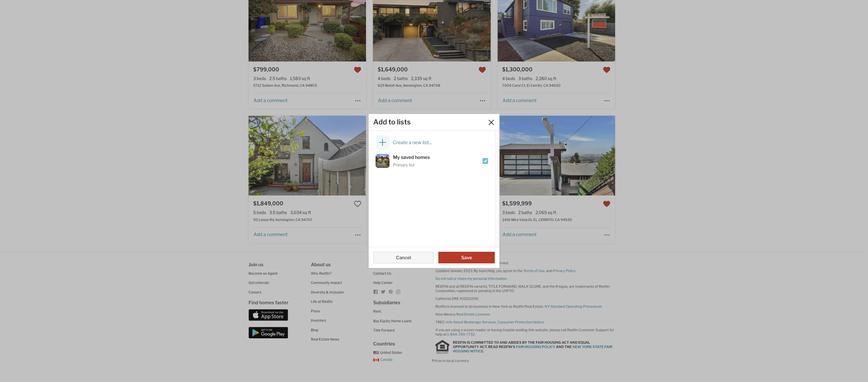 Task type: locate. For each thing, give the bounding box(es) containing it.
help center button
[[373, 281, 393, 286]]

kensington, for $1,849,000
[[276, 218, 295, 222]]

0 horizontal spatial the
[[496, 289, 501, 294]]

kensington, down 2,335
[[403, 84, 423, 88]]

0 horizontal spatial to
[[389, 118, 396, 127]]

inclusion
[[330, 291, 344, 295]]

save button
[[439, 252, 495, 264]]

0 vertical spatial at
[[318, 300, 321, 304]]

community impact
[[311, 281, 342, 286]]

0 horizontal spatial 3
[[253, 76, 256, 81]]

homes right saved in the left of the page
[[415, 155, 430, 161]]

3 photo of 6823 glen mawr ave, el cerrito, ca 94530 image from the left
[[491, 116, 608, 196]]

beds up beloit
[[381, 76, 391, 81]]

homes up download the redfin app on the apple app store image
[[259, 301, 274, 306]]

photo of 5712 solano ave, richmond, ca 94805 image
[[131, 0, 249, 62], [249, 0, 366, 62], [366, 0, 484, 62], [376, 154, 390, 168]]

0 vertical spatial 3 beds
[[253, 76, 266, 81]]

comment for $799,000
[[267, 98, 288, 104]]

1 horizontal spatial us
[[326, 262, 331, 268]]

0 horizontal spatial 2 baths
[[394, 76, 408, 81]]

in right business
[[489, 305, 492, 309]]

0 horizontal spatial us
[[258, 262, 264, 268]]

1 ave, from the left
[[274, 84, 281, 88]]

not
[[441, 277, 446, 281]]

policy
[[566, 269, 576, 274]]

community
[[311, 281, 330, 286]]

baths up 5712 solano ave, richmond, ca 94805
[[276, 76, 287, 81]]

kensington, for $1,649,000
[[403, 84, 423, 88]]

1 horizontal spatial 2 baths
[[518, 211, 532, 216]]

1 horizontal spatial new
[[493, 305, 500, 309]]

add a comment button down beloit
[[378, 98, 413, 104]]

add a comment for $1,599,999
[[503, 232, 537, 238]]

are left 'using'
[[445, 328, 451, 333]]

investors
[[311, 319, 326, 323]]

0 horizontal spatial ave,
[[274, 84, 281, 88]]

3 for $799,000
[[253, 76, 256, 81]]

kensington, down 3.5 baths
[[276, 218, 295, 222]]

comment down rd,
[[267, 232, 288, 238]]

photo of 629 beloit ave, kensington, ca 94708 image
[[256, 0, 373, 62], [373, 0, 491, 62], [491, 0, 608, 62]]

2 favorite button checkbox from the left
[[603, 66, 611, 74]]

sell
[[447, 277, 453, 281]]

$799,000
[[253, 67, 279, 73]]

add a comment for $1,300,000
[[503, 98, 537, 104]]

reserved.
[[494, 261, 509, 266]]

news
[[330, 338, 339, 342]]

0 horizontal spatial you
[[439, 328, 445, 333]]

0 horizontal spatial kensington,
[[276, 218, 295, 222]]

at right life
[[318, 300, 321, 304]]

add a comment for $799,000
[[254, 98, 288, 104]]

1 horizontal spatial fair
[[536, 341, 544, 345]]

1 horizontal spatial ,
[[545, 269, 546, 274]]

1 vertical spatial kensington,
[[276, 218, 295, 222]]

are
[[569, 285, 575, 289], [445, 328, 451, 333]]

life
[[311, 300, 317, 304]]

beds up the 7004
[[506, 76, 515, 81]]

subsidiaries
[[373, 301, 400, 306]]

sq right 2,335
[[423, 76, 428, 81]]

to right agree
[[513, 269, 517, 274]]

privacy
[[553, 269, 565, 274]]

2 horizontal spatial in
[[492, 289, 495, 294]]

my
[[467, 277, 472, 281]]

find up contact
[[373, 262, 383, 268]]

0 horizontal spatial find
[[249, 301, 258, 306]]

0 horizontal spatial 4 beds
[[378, 76, 391, 81]]

ft up cerrito,
[[553, 211, 556, 216]]

ca for $1,649,000
[[423, 84, 428, 88]]

lenox
[[259, 218, 269, 222]]

add a comment down "solano"
[[254, 98, 288, 104]]

add a comment for $1,849,000
[[254, 232, 288, 238]]

beds right 5
[[257, 211, 266, 216]]

favorite button checkbox for $1,849,000
[[354, 201, 362, 208]]

or down 'services'
[[487, 328, 491, 333]]

do not sell or share my personal information .
[[436, 277, 508, 281]]

you
[[496, 269, 502, 274], [439, 328, 445, 333]]

0 vertical spatial real
[[525, 305, 532, 309]]

0 horizontal spatial or
[[453, 277, 457, 281]]

add for $1,599,999
[[503, 232, 512, 238]]

and left all
[[449, 285, 455, 289]]

1 vertical spatial real
[[456, 313, 464, 317]]

.
[[576, 269, 576, 274], [507, 277, 508, 281], [475, 333, 476, 337], [484, 350, 484, 354]]

a left new
[[409, 140, 411, 146]]

notice
[[470, 350, 484, 354]]

add for $1,300,000
[[503, 98, 512, 104]]

0 horizontal spatial estate
[[319, 338, 330, 342]]

find down careers
[[249, 301, 258, 306]]

2 vertical spatial to
[[465, 305, 468, 309]]

add to lists dialog
[[369, 114, 500, 269]]

add down 5712
[[254, 98, 262, 104]]

a for $1,849,000
[[263, 232, 266, 238]]

baths for $1,300,000
[[522, 76, 533, 81]]

kensington,
[[403, 84, 423, 88], [276, 218, 295, 222]]

baths for $1,599,999
[[522, 211, 532, 216]]

a down lenox
[[263, 232, 266, 238]]

add a comment button for $1,649,000
[[378, 98, 413, 104]]

in right the pending
[[492, 289, 495, 294]]

1,583
[[290, 76, 301, 81]]

redfin right as
[[513, 305, 524, 309]]

real left estate.
[[525, 305, 532, 309]]

2 horizontal spatial or
[[487, 328, 491, 333]]

this
[[529, 328, 535, 333]]

at inside if you are using a screen reader, or having trouble reading this website, please call redfin customer support for help at
[[443, 333, 447, 337]]

1 horizontal spatial kensington,
[[403, 84, 423, 88]]

find for find us
[[373, 262, 383, 268]]

&
[[326, 291, 329, 295]]

favorite button image for $799,000
[[354, 66, 362, 74]]

1 vertical spatial homes
[[259, 301, 274, 306]]

ft for $1,300,000
[[553, 76, 556, 81]]

1 horizontal spatial 3
[[502, 211, 505, 216]]

or right sell
[[453, 277, 457, 281]]

ft up 94708
[[429, 76, 432, 81]]

carol
[[512, 84, 521, 88]]

photo of 7004 carol ct, el cerrito, ca 94530 image
[[380, 0, 498, 62], [498, 0, 615, 62], [615, 0, 733, 62]]

redfin inside redfin and all redfin variants, title forward, walk score, and the r logos, are trademarks of redfin corporation, registered or pending in the uspto.
[[599, 285, 610, 289]]

redfin inside redfin is committed to and abides by the fair housing act and equal opportunity act. read redfin's
[[453, 341, 466, 345]]

bay equity home loans button
[[373, 319, 412, 324]]

us for join us
[[258, 262, 264, 268]]

join us
[[249, 262, 264, 268]]

0 horizontal spatial ,
[[496, 321, 497, 325]]

favorite button checkbox
[[354, 66, 362, 74], [354, 201, 362, 208], [603, 201, 611, 208]]

0 horizontal spatial housing
[[453, 350, 470, 354]]

0 horizontal spatial the
[[528, 341, 535, 345]]

dre
[[452, 297, 459, 301]]

become an agent
[[249, 272, 278, 276]]

1 horizontal spatial favorite button checkbox
[[603, 66, 611, 74]]

0 horizontal spatial 2
[[394, 76, 396, 81]]

add left lists
[[373, 118, 387, 127]]

2 baths up 629 beloit ave, kensington, ca 94708 at the top of the page
[[394, 76, 408, 81]]

3 beds for $1,599,999
[[502, 211, 515, 216]]

you right if
[[439, 328, 445, 333]]

do not sell or share my personal information link
[[436, 277, 507, 281]]

real down licensed on the right of the page
[[456, 313, 464, 317]]

1 horizontal spatial 4
[[502, 76, 505, 81]]

trec: info about brokerage services , consumer protection notice
[[436, 321, 544, 325]]

a for $1,300,000
[[513, 98, 515, 104]]

94530 down the 2,280 sq ft
[[549, 84, 561, 88]]

2.5 baths
[[269, 76, 287, 81]]

redfin right call
[[567, 328, 578, 333]]

why
[[311, 272, 319, 276]]

. down agree
[[507, 277, 508, 281]]

us
[[387, 272, 391, 276]]

add down 50
[[254, 232, 262, 238]]

2 horizontal spatial housing
[[545, 341, 561, 345]]

redfin down 1-844-759-7732 link
[[453, 341, 466, 345]]

us up redfin?
[[326, 262, 331, 268]]

community impact button
[[311, 281, 342, 286]]

photo of 6823 glen mawr ave, el cerrito, ca 94530 image
[[256, 116, 373, 196], [373, 116, 491, 196], [491, 116, 608, 196]]

2 4 from the left
[[502, 76, 505, 81]]

3 for $1,599,999
[[502, 211, 505, 216]]

ca
[[300, 84, 305, 88], [423, 84, 428, 88], [544, 84, 548, 88], [296, 218, 301, 222], [555, 218, 560, 222]]

1 horizontal spatial of
[[595, 285, 598, 289]]

2 horizontal spatial us
[[384, 262, 389, 268]]

comment for $1,849,000
[[267, 232, 288, 238]]

1 us from the left
[[258, 262, 264, 268]]

1 vertical spatial 2 baths
[[518, 211, 532, 216]]

sq right 1,583
[[302, 76, 306, 81]]

add a comment button down rd,
[[253, 232, 288, 238]]

the left r
[[550, 285, 555, 289]]

0 vertical spatial about
[[311, 262, 325, 268]]

at left 1- on the right bottom
[[443, 333, 447, 337]]

agree
[[503, 269, 512, 274]]

1 4 from the left
[[378, 76, 381, 81]]

add a comment down "vista"
[[503, 232, 537, 238]]

add to lists
[[373, 118, 411, 127]]

1 horizontal spatial are
[[569, 285, 575, 289]]

1 vertical spatial of
[[595, 285, 598, 289]]

redfin inside if you are using a screen reader, or having trouble reading this website, please call redfin customer support for help at
[[567, 328, 578, 333]]

ave, down 2.5 baths
[[274, 84, 281, 88]]

ft up 94707
[[308, 211, 311, 216]]

4 beds
[[378, 76, 391, 81], [502, 76, 515, 81]]

business
[[474, 305, 488, 309]]

2 baths up "vista"
[[518, 211, 532, 216]]

0 vertical spatial in
[[492, 289, 495, 294]]

privacy policy link
[[553, 269, 576, 274]]

ca down the 2,280 sq ft
[[544, 84, 548, 88]]

sq up 94707
[[303, 211, 307, 216]]

1 horizontal spatial the
[[565, 345, 572, 350]]

opportunity
[[453, 345, 479, 350]]

get
[[249, 281, 255, 286]]

and right policy
[[556, 345, 564, 350]]

photo of 2441 mira vista dr, el cerrito, ca 94530 image
[[380, 116, 498, 196], [498, 116, 615, 196], [615, 116, 733, 196]]

2 horizontal spatial 3
[[518, 76, 521, 81]]

4 for $1,649,000
[[378, 76, 381, 81]]

and right act
[[570, 341, 578, 345]]

1 horizontal spatial homes
[[415, 155, 430, 161]]

1 vertical spatial or
[[474, 289, 478, 294]]

do
[[469, 305, 473, 309]]

dr,
[[528, 218, 533, 222]]

or inside if you are using a screen reader, or having trouble reading this website, please call redfin customer support for help at
[[487, 328, 491, 333]]

3 beds up 2441
[[502, 211, 515, 216]]

1 horizontal spatial find
[[373, 262, 383, 268]]

favorite button image
[[354, 66, 362, 74], [479, 66, 486, 74], [603, 66, 611, 74], [354, 201, 362, 208]]

as
[[509, 305, 513, 309]]

us for about us
[[326, 262, 331, 268]]

2 baths
[[394, 76, 408, 81], [518, 211, 532, 216]]

2 4 beds from the left
[[502, 76, 515, 81]]

0 vertical spatial 94530
[[549, 84, 561, 88]]

favorite button checkbox
[[479, 66, 486, 74], [603, 66, 611, 74]]

sq up cerrito,
[[548, 211, 552, 216]]

0 vertical spatial 2 baths
[[394, 76, 408, 81]]

having
[[491, 328, 502, 333]]

are inside redfin and all redfin variants, title forward, walk score, and the r logos, are trademarks of redfin corporation, registered or pending in the uspto.
[[569, 285, 575, 289]]

baths up '50 lenox rd, kensington, ca 94707' on the bottom left of the page
[[276, 211, 287, 216]]

add down 629
[[378, 98, 387, 104]]

sq for $1,849,000
[[303, 211, 307, 216]]

mexico
[[444, 313, 456, 317]]

0 horizontal spatial new
[[436, 313, 443, 317]]

consumer protection notice link
[[498, 321, 544, 325]]

0 horizontal spatial of
[[534, 269, 538, 274]]

about up 'using'
[[453, 321, 464, 325]]

0 horizontal spatial and
[[500, 341, 508, 345]]

the right by
[[528, 341, 535, 345]]

the left terms
[[517, 269, 523, 274]]

1 4 beds from the left
[[378, 76, 391, 81]]

1 photo of 50 lenox rd, kensington, ca 94707 image from the left
[[131, 116, 249, 196]]

2.5
[[269, 76, 275, 81]]

favorite button checkbox for $1,300,000
[[603, 66, 611, 74]]

life at redfin
[[311, 300, 333, 304]]

find
[[373, 262, 383, 268], [249, 301, 258, 306]]

get referrals
[[249, 281, 269, 286]]

about up why
[[311, 262, 325, 268]]

create a new list...
[[393, 140, 432, 146]]

or left the pending
[[474, 289, 478, 294]]

4 beds up the 7004
[[502, 76, 515, 81]]

us up us
[[384, 262, 389, 268]]

new left york
[[493, 305, 500, 309]]

2 baths for $1,599,999
[[518, 211, 532, 216]]

7004 carol ct, el cerrito, ca 94530
[[502, 84, 561, 88]]

comment for $1,300,000
[[516, 98, 537, 104]]

50 lenox rd, kensington, ca 94707
[[253, 218, 312, 222]]

2 up "vista"
[[518, 211, 521, 216]]

add a comment button down "vista"
[[502, 232, 537, 238]]

1-844-759-7732 .
[[447, 333, 476, 337]]

add a comment button for $1,849,000
[[253, 232, 288, 238]]

1 photo of 629 beloit ave, kensington, ca 94708 image from the left
[[256, 0, 373, 62]]

favorite button image for $1,849,000
[[354, 201, 362, 208]]

ca down the 1,583 sq ft
[[300, 84, 305, 88]]

2 vertical spatial or
[[487, 328, 491, 333]]

2,280 sq ft
[[536, 76, 556, 81]]

1 vertical spatial ,
[[496, 321, 497, 325]]

diversity
[[311, 291, 325, 295]]

0 horizontal spatial 4
[[378, 76, 381, 81]]

share
[[458, 277, 467, 281]]

2 ave, from the left
[[396, 84, 403, 88]]

of left the 'use'
[[534, 269, 538, 274]]

add a comment down carol at the top of page
[[503, 98, 537, 104]]

beds for $799,000
[[257, 76, 266, 81]]

comment down "vista"
[[516, 232, 537, 238]]

5712
[[253, 84, 261, 88]]

the left the uspto.
[[496, 289, 501, 294]]

1 vertical spatial you
[[439, 328, 445, 333]]

0 vertical spatial to
[[389, 118, 396, 127]]

1 horizontal spatial 2
[[518, 211, 521, 216]]

estate left news
[[319, 338, 330, 342]]

1 vertical spatial 2
[[518, 211, 521, 216]]

0 vertical spatial find
[[373, 262, 383, 268]]

1 vertical spatial about
[[453, 321, 464, 325]]

sq for $1,300,000
[[548, 76, 552, 81]]

, up having
[[496, 321, 497, 325]]

california
[[436, 297, 451, 301]]

0 vertical spatial you
[[496, 269, 502, 274]]

1 vertical spatial in
[[489, 305, 492, 309]]

redfin's
[[499, 345, 515, 350]]

0 horizontal spatial homes
[[259, 301, 274, 306]]

2 horizontal spatial the
[[550, 285, 555, 289]]

equal housing opportunity image
[[436, 341, 450, 355]]

0 vertical spatial or
[[453, 277, 457, 281]]

add a comment button down "solano"
[[253, 98, 288, 104]]

0 vertical spatial ,
[[545, 269, 546, 274]]

logos,
[[559, 285, 569, 289]]

beds up 5712
[[257, 76, 266, 81]]

of right trademarks at the bottom right
[[595, 285, 598, 289]]

3 photo of 2441 mira vista dr, el cerrito, ca 94530 image from the left
[[615, 116, 733, 196]]

referrals
[[255, 281, 269, 286]]

add a comment button down carol at the top of page
[[502, 98, 537, 104]]

new up the "trec:"
[[436, 313, 443, 317]]

a down "solano"
[[263, 98, 266, 104]]

1 horizontal spatial real
[[456, 313, 464, 317]]

favorite button checkbox for $1,599,999
[[603, 201, 611, 208]]

redfin.
[[466, 261, 478, 266]]

and right the score,
[[543, 285, 549, 289]]

sq for $1,599,999
[[548, 211, 552, 216]]

2 horizontal spatial to
[[513, 269, 517, 274]]

photo of 50 lenox rd, kensington, ca 94707 image
[[131, 116, 249, 196], [249, 116, 366, 196], [366, 116, 484, 196]]

about
[[311, 262, 325, 268], [453, 321, 464, 325]]

ft up 94805
[[307, 76, 310, 81]]

2 us from the left
[[326, 262, 331, 268]]

comment for $1,649,000
[[391, 98, 412, 104]]

create a new list... button
[[376, 136, 488, 150]]

redfin pinterest image
[[388, 290, 393, 295]]

a down mira at the right of page
[[513, 232, 515, 238]]

find homes faster
[[249, 301, 289, 306]]

1 horizontal spatial or
[[474, 289, 478, 294]]

favorite button image for $1,649,000
[[479, 66, 486, 74]]

0 vertical spatial estate
[[464, 313, 475, 317]]

is
[[467, 341, 470, 345]]

ca down 2,335 sq ft in the top of the page
[[423, 84, 428, 88]]

3 beds up 5712
[[253, 76, 266, 81]]

us right 'join'
[[258, 262, 264, 268]]

ny
[[545, 305, 550, 309]]

1 photo of 6823 glen mawr ave, el cerrito, ca 94530 image from the left
[[256, 116, 373, 196]]

for
[[610, 328, 614, 333]]

homes inside 'my saved homes primary list'
[[415, 155, 430, 161]]

a inside button
[[409, 140, 411, 146]]

1 horizontal spatial ave,
[[396, 84, 403, 88]]

2 photo of 50 lenox rd, kensington, ca 94707 image from the left
[[249, 116, 366, 196]]

0 horizontal spatial are
[[445, 328, 451, 333]]

redfin
[[599, 285, 610, 289], [322, 300, 333, 304], [436, 305, 446, 309], [513, 305, 524, 309], [567, 328, 578, 333]]

1 horizontal spatial 4 beds
[[502, 76, 515, 81]]

1 vertical spatial find
[[249, 301, 258, 306]]

2 horizontal spatial fair
[[605, 345, 613, 350]]

diversity & inclusion button
[[311, 291, 344, 295]]

1 favorite button checkbox from the left
[[479, 66, 486, 74]]

in inside redfin and all redfin variants, title forward, walk score, and the r logos, are trademarks of redfin corporation, registered or pending in the uspto.
[[492, 289, 495, 294]]

4 up the 7004
[[502, 76, 505, 81]]

add a comment down rd,
[[254, 232, 288, 238]]

ave, right beloit
[[396, 84, 403, 88]]

add
[[254, 98, 262, 104], [378, 98, 387, 104], [503, 98, 512, 104], [373, 118, 387, 127], [254, 232, 262, 238], [503, 232, 512, 238]]

0 vertical spatial are
[[569, 285, 575, 289]]

2 for $1,599,999
[[518, 211, 521, 216]]

cerrito,
[[539, 218, 554, 222]]

0 horizontal spatial real
[[311, 338, 318, 342]]

1 vertical spatial are
[[445, 328, 451, 333]]

add a comment button for $799,000
[[253, 98, 288, 104]]

redfin facebook image
[[373, 290, 378, 295]]

add down 2441
[[503, 232, 512, 238]]

add a comment button for $1,300,000
[[502, 98, 537, 104]]

redfin down &
[[322, 300, 333, 304]]

0 horizontal spatial favorite button checkbox
[[479, 66, 486, 74]]

ca down 3,034
[[296, 218, 301, 222]]

1 vertical spatial 3 beds
[[502, 211, 515, 216]]

to left do
[[465, 305, 468, 309]]

new
[[493, 305, 500, 309], [436, 313, 443, 317]]

0 vertical spatial 2
[[394, 76, 396, 81]]

personal
[[473, 277, 487, 281]]

you up information
[[496, 269, 502, 274]]

estate down do
[[464, 313, 475, 317]]

new york state fair housing notice
[[453, 345, 613, 354]]

3 us from the left
[[384, 262, 389, 268]]

in left local
[[443, 359, 446, 364]]

3 photo of 7004 carol ct, el cerrito, ca 94530 image from the left
[[615, 0, 733, 62]]



Task type: vqa. For each thing, say whether or not it's contained in the screenshot.
2nd (tdhca) from the bottom of the Available programs dialog
no



Task type: describe. For each thing, give the bounding box(es) containing it.
lists
[[397, 118, 411, 127]]

customer
[[579, 328, 595, 333]]

us flag image
[[373, 352, 379, 355]]

My saved homes checkbox
[[369, 154, 495, 168]]

ny standard operating procedures link
[[545, 305, 602, 309]]

standard
[[551, 305, 565, 309]]

download the redfin app on the apple app store image
[[249, 310, 288, 322]]

©
[[453, 261, 456, 266]]

3 beds for $799,000
[[253, 76, 266, 81]]

registered
[[457, 289, 474, 294]]

home
[[391, 319, 401, 324]]

1 vertical spatial 94530
[[561, 218, 572, 222]]

1 horizontal spatial in
[[489, 305, 492, 309]]

1-
[[447, 333, 450, 337]]

ft for $1,599,999
[[553, 211, 556, 216]]

4 for $1,300,000
[[502, 76, 505, 81]]

2023
[[457, 261, 466, 266]]

redfin twitter image
[[381, 290, 386, 295]]

1,583 sq ft
[[290, 76, 310, 81]]

. down committed
[[484, 350, 484, 354]]

rent.
[[373, 310, 382, 314]]

1 horizontal spatial and
[[556, 345, 564, 350]]

sq for $1,649,000
[[423, 76, 428, 81]]

add for $799,000
[[254, 98, 262, 104]]

0 horizontal spatial about
[[311, 262, 325, 268]]

redfin left is at bottom right
[[436, 305, 446, 309]]

3.5
[[269, 211, 276, 216]]

ave, for $799,000
[[274, 84, 281, 88]]

1 horizontal spatial to
[[465, 305, 468, 309]]

favorite button checkbox for $1,649,000
[[479, 66, 486, 74]]

2 for $1,649,000
[[394, 76, 396, 81]]

3 photo of 50 lenox rd, kensington, ca 94707 image from the left
[[366, 116, 484, 196]]

2 horizontal spatial and
[[570, 341, 578, 345]]

an
[[263, 272, 267, 276]]

1 horizontal spatial estate
[[464, 313, 475, 317]]

primary
[[393, 163, 408, 168]]

housing inside new york state fair housing notice
[[453, 350, 470, 354]]

5
[[253, 211, 256, 216]]

states
[[392, 351, 402, 356]]

estate.
[[533, 305, 544, 309]]

2 photo of 2441 mira vista dr, el cerrito, ca 94530 image from the left
[[498, 116, 615, 196]]

a inside if you are using a screen reader, or having trouble reading this website, please call redfin customer support for help at
[[461, 328, 463, 333]]

7004
[[502, 84, 512, 88]]

favorite button image for $1,300,000
[[603, 66, 611, 74]]

beds for $1,649,000
[[381, 76, 391, 81]]

title forward
[[373, 329, 395, 333]]

screen
[[464, 328, 475, 333]]

title
[[489, 285, 498, 289]]

why redfin?
[[311, 272, 332, 276]]

2 baths for $1,649,000
[[394, 76, 408, 81]]

redfin for and
[[436, 285, 449, 289]]

2 horizontal spatial real
[[525, 305, 532, 309]]

redfin and all redfin variants, title forward, walk score, and the r logos, are trademarks of redfin corporation, registered or pending in the uspto.
[[436, 285, 610, 294]]

blog
[[311, 328, 318, 333]]

information
[[488, 277, 507, 281]]

ave, for $1,649,000
[[396, 84, 403, 88]]

help
[[373, 281, 381, 286]]

3.5 baths
[[269, 211, 287, 216]]

the inside redfin is committed to and abides by the fair housing act and equal opportunity act. read redfin's
[[528, 341, 535, 345]]

beds for $1,599,999
[[506, 211, 515, 216]]

0 vertical spatial new
[[493, 305, 500, 309]]

all
[[456, 285, 460, 289]]

trouble
[[503, 328, 515, 333]]

3 photo of 629 beloit ave, kensington, ca 94708 image from the left
[[491, 0, 608, 62]]

help center
[[373, 281, 393, 286]]

of inside redfin and all redfin variants, title forward, walk score, and the r logos, are trademarks of redfin corporation, registered or pending in the uspto.
[[595, 285, 598, 289]]

. right screen on the bottom right of the page
[[475, 333, 476, 337]]

baths for $1,849,000
[[276, 211, 287, 216]]

my saved homes primary list
[[393, 155, 430, 168]]

ca for $1,849,000
[[296, 218, 301, 222]]

ft for $1,649,000
[[429, 76, 432, 81]]

find for find homes faster
[[249, 301, 258, 306]]

to inside add to lists dialog
[[389, 118, 396, 127]]

bay
[[373, 319, 380, 324]]

1 horizontal spatial housing
[[525, 345, 541, 350]]

support
[[596, 328, 609, 333]]

. right 'privacy'
[[576, 269, 576, 274]]

ft for $799,000
[[307, 76, 310, 81]]

canada
[[380, 358, 393, 363]]

act.
[[480, 345, 488, 350]]

and right the 'use'
[[546, 269, 552, 274]]

do
[[436, 277, 440, 281]]

94708
[[429, 84, 440, 88]]

redfin is licensed to do business in new york as redfin real estate. ny standard operating procedures
[[436, 305, 602, 309]]

add to lists element
[[373, 118, 481, 127]]

redfin is committed to and abides by the fair housing act and equal opportunity act. read redfin's
[[453, 341, 590, 350]]

1 horizontal spatial you
[[496, 269, 502, 274]]

add a comment button for $1,599,999
[[502, 232, 537, 238]]

ft for $1,849,000
[[308, 211, 311, 216]]

0 vertical spatial of
[[534, 269, 538, 274]]

are inside if you are using a screen reader, or having trouble reading this website, please call redfin customer support for help at
[[445, 328, 451, 333]]

add for $1,649,000
[[378, 98, 387, 104]]

a for $1,649,000
[[388, 98, 391, 104]]

favorite button checkbox for $799,000
[[354, 66, 362, 74]]

1 horizontal spatial the
[[517, 269, 523, 274]]

you inside if you are using a screen reader, or having trouble reading this website, please call redfin customer support for help at
[[439, 328, 445, 333]]

title forward button
[[373, 329, 395, 333]]

fair inside new york state fair housing notice
[[605, 345, 613, 350]]

baths for $1,649,000
[[397, 76, 408, 81]]

3 baths
[[518, 76, 533, 81]]

rights
[[484, 261, 493, 266]]

contact us
[[373, 272, 391, 276]]

a for $1,599,999
[[513, 232, 515, 238]]

canadian flag image
[[373, 359, 379, 362]]

fair housing policy and the
[[516, 345, 573, 350]]

3,034
[[290, 211, 302, 216]]

4 beds for $1,300,000
[[502, 76, 515, 81]]

add inside dialog
[[373, 118, 387, 127]]

5 beds
[[253, 211, 266, 216]]

1 photo of 7004 carol ct, el cerrito, ca 94530 image from the left
[[380, 0, 498, 62]]

1 vertical spatial to
[[513, 269, 517, 274]]

$1,300,000
[[502, 67, 533, 73]]

beds for $1,849,000
[[257, 211, 266, 216]]

save
[[461, 256, 472, 261]]

2 photo of 629 beloit ave, kensington, ca 94708 image from the left
[[373, 0, 491, 62]]

fair inside redfin is committed to and abides by the fair housing act and equal opportunity act. read redfin's
[[536, 341, 544, 345]]

2 vertical spatial in
[[443, 359, 446, 364]]

uspto.
[[502, 289, 515, 294]]

real estate licenses link
[[456, 313, 490, 317]]

1 vertical spatial estate
[[319, 338, 330, 342]]

solano
[[262, 84, 273, 88]]

fair housing policy link
[[516, 345, 555, 350]]

download the redfin app from the google play store image
[[249, 328, 288, 339]]

baths for $799,000
[[276, 76, 287, 81]]

ca right cerrito,
[[555, 218, 560, 222]]

mira
[[511, 218, 519, 222]]

4 beds for $1,649,000
[[378, 76, 391, 81]]

2 vertical spatial real
[[311, 338, 318, 342]]

comment for $1,599,999
[[516, 232, 537, 238]]

0 horizontal spatial fair
[[516, 345, 524, 350]]

york
[[501, 305, 508, 309]]

redfin for is
[[453, 341, 466, 345]]

2,065
[[536, 211, 547, 216]]

loans
[[402, 319, 412, 324]]

cerrito,
[[531, 84, 543, 88]]

us for find us
[[384, 262, 389, 268]]

beds for $1,300,000
[[506, 76, 515, 81]]

copyright: © 2023 redfin. all rights reserved.
[[436, 261, 509, 266]]

el
[[527, 84, 530, 88]]

2 photo of 6823 glen mawr ave, el cerrito, ca 94530 image from the left
[[373, 116, 491, 196]]

trec:
[[436, 321, 446, 325]]

real estate news
[[311, 338, 339, 342]]

center
[[382, 281, 393, 286]]

housing inside redfin is committed to and abides by the fair housing act and equal opportunity act. read redfin's
[[545, 341, 561, 345]]

by
[[474, 269, 478, 274]]

cancel
[[396, 256, 411, 261]]

prices
[[432, 359, 442, 364]]

0 horizontal spatial at
[[318, 300, 321, 304]]

impact
[[331, 281, 342, 286]]

currency
[[455, 359, 469, 364]]

become an agent button
[[249, 272, 278, 276]]

rent. button
[[373, 310, 382, 314]]

local
[[447, 359, 454, 364]]

updated january 2023: by searching, you agree to the terms of use , and privacy policy .
[[436, 269, 576, 274]]

ca for $799,000
[[300, 84, 305, 88]]

press
[[311, 310, 320, 314]]

services
[[482, 321, 496, 325]]

or inside redfin and all redfin variants, title forward, walk score, and the r logos, are trademarks of redfin corporation, registered or pending in the uspto.
[[474, 289, 478, 294]]

add a comment for $1,649,000
[[378, 98, 412, 104]]

redfin instagram image
[[396, 290, 401, 295]]

a for $799,000
[[263, 98, 266, 104]]

united states
[[380, 351, 402, 356]]

saved
[[401, 155, 414, 161]]

1 photo of 2441 mira vista dr, el cerrito, ca 94530 image from the left
[[380, 116, 498, 196]]

favorite button image
[[603, 201, 611, 208]]

investors button
[[311, 319, 326, 323]]

redfin down my
[[460, 285, 473, 289]]

website,
[[535, 328, 549, 333]]

new
[[573, 345, 581, 350]]

2441
[[502, 218, 511, 222]]

photo of 5712 solano ave, richmond, ca 94805 image inside add to lists dialog
[[376, 154, 390, 168]]

2 photo of 7004 carol ct, el cerrito, ca 94530 image from the left
[[498, 0, 615, 62]]

sq for $799,000
[[302, 76, 306, 81]]

add for $1,849,000
[[254, 232, 262, 238]]



